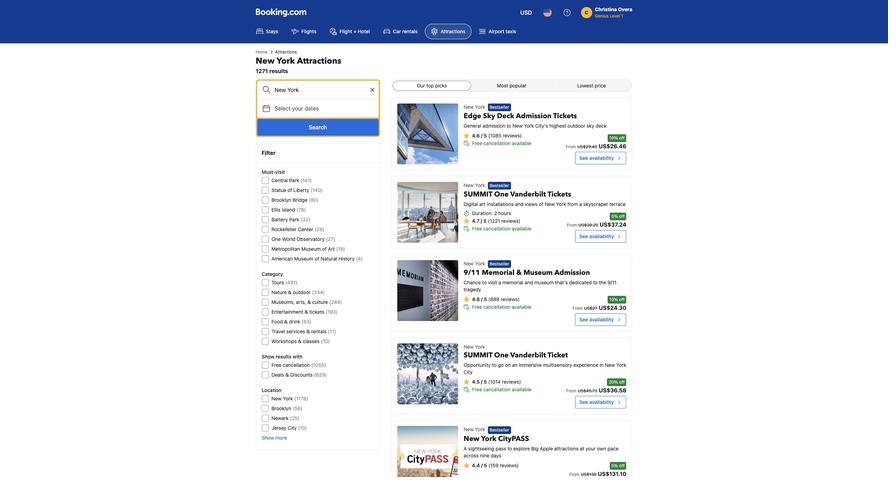 Task type: describe. For each thing, give the bounding box(es) containing it.
(140)
[[311, 187, 323, 193]]

1 horizontal spatial rentals
[[402, 28, 418, 34]]

& left the drink
[[284, 319, 288, 325]]

airport
[[489, 28, 504, 34]]

4.4
[[472, 463, 480, 469]]

0 vertical spatial attractions
[[441, 28, 466, 34]]

american
[[271, 256, 293, 262]]

outdoor inside edge sky deck admission tickets general admission to new york city's highest outdoor sky deck
[[567, 123, 585, 129]]

park for battery park
[[289, 217, 299, 223]]

edge
[[464, 111, 481, 121]]

new inside summit one vanderbilt tickets digital art installations and views of new york from a skyscraper terrace
[[545, 201, 555, 207]]

in
[[600, 362, 604, 368]]

of left the art
[[322, 246, 327, 252]]

lowest
[[577, 83, 593, 89]]

jersey
[[271, 425, 286, 431]]

& up (53)
[[305, 309, 308, 315]]

(244)
[[329, 299, 342, 305]]

new york for 9/11
[[464, 261, 485, 267]]

car
[[393, 28, 401, 34]]

admission inside the 9/11 memorial & museum admission chance to visit a memorial and museum that's dedicated to the 9/11 tragedy
[[554, 268, 590, 278]]

travel services & rentals (11)
[[271, 329, 336, 335]]

nature
[[271, 289, 287, 295]]

us$36.58
[[599, 388, 626, 394]]

our
[[417, 83, 425, 89]]

see availability for edge sky deck admission tickets
[[579, 155, 614, 161]]

4.8
[[472, 297, 480, 303]]

5% for us$131.10
[[611, 463, 618, 469]]

see availability for summit one vanderbilt tickets
[[579, 233, 614, 239]]

newark
[[271, 416, 289, 421]]

off for summit one vanderbilt ticket
[[619, 380, 625, 385]]

see for edge sky deck admission tickets
[[579, 155, 588, 161]]

summit inside new york summit one vanderbilt ticket opportunity to go on an immersive multisensory experience in new york city
[[464, 351, 492, 360]]

apple
[[540, 446, 553, 452]]

park for central park
[[289, 177, 299, 183]]

flights
[[301, 28, 316, 34]]

from for 9/11 memorial & museum admission
[[573, 306, 583, 311]]

museum for american
[[294, 256, 313, 262]]

available for museum
[[512, 304, 531, 310]]

1 vertical spatial results
[[276, 354, 291, 360]]

(56)
[[293, 406, 302, 412]]

metropolitan museum of art (19)
[[271, 246, 345, 252]]

from for summit one vanderbilt tickets
[[567, 223, 577, 228]]

availability for 9/11 memorial & museum admission
[[589, 317, 614, 323]]

& right deals
[[285, 372, 289, 378]]

picks
[[435, 83, 447, 89]]

bestseller for sky
[[490, 105, 509, 110]]

5 down duration:
[[483, 218, 487, 224]]

views
[[525, 201, 538, 207]]

of left the "natural"
[[315, 256, 319, 262]]

tragedy
[[464, 287, 481, 293]]

new inside new york attractions 1271 results
[[256, 55, 275, 67]]

/ for sky
[[481, 133, 483, 139]]

see for summit one vanderbilt tickets
[[579, 233, 588, 239]]

available for admission
[[512, 140, 531, 146]]

ellis
[[271, 207, 280, 213]]

discounts
[[290, 372, 313, 378]]

american museum of natural history (4)
[[271, 256, 363, 262]]

one inside summit one vanderbilt tickets digital art installations and views of new york from a skyscraper terrace
[[494, 190, 509, 199]]

new york for new
[[464, 427, 485, 433]]

on
[[505, 362, 511, 368]]

brooklyn (56)
[[271, 406, 302, 412]]

(1178)
[[294, 396, 308, 402]]

us$138
[[581, 472, 596, 477]]

one inside new york summit one vanderbilt ticket opportunity to go on an immersive multisensory experience in new york city
[[494, 351, 509, 360]]

museums, arts, & culture (244)
[[271, 299, 342, 305]]

2 free cancellation available from the top
[[472, 226, 531, 232]]

popular
[[509, 83, 527, 89]]

top
[[426, 83, 434, 89]]

see for summit one vanderbilt ticket
[[579, 400, 588, 405]]

0 horizontal spatial city
[[288, 425, 297, 431]]

show for show more
[[262, 435, 274, 441]]

ellis island (78)
[[271, 207, 306, 213]]

free up deals
[[271, 362, 281, 368]]

rockefeller center (28)
[[271, 226, 324, 232]]

(141)
[[301, 177, 312, 183]]

reviews) down hours
[[501, 218, 520, 224]]

new york citypass image
[[397, 426, 458, 477]]

bridge
[[293, 197, 307, 203]]

free cancellation available for york
[[472, 387, 531, 393]]

new inside new york citypass a sightseeing pass to explore big apple attractions at your own pace across nine days
[[464, 434, 479, 444]]

free for 9/11
[[472, 304, 482, 310]]

new york for edge
[[464, 104, 485, 110]]

flights link
[[286, 24, 322, 39]]

(27)
[[326, 236, 335, 242]]

of inside summit one vanderbilt tickets digital art installations and views of new york from a skyscraper terrace
[[539, 201, 543, 207]]

& inside the 9/11 memorial & museum admission chance to visit a memorial and museum that's dedicated to the 9/11 tragedy
[[516, 268, 522, 278]]

10% for 9/11 memorial & museum admission
[[609, 297, 618, 303]]

terrace
[[609, 201, 626, 207]]

4.5 / 5 (1014 reviews)
[[472, 379, 521, 385]]

museum for metropolitan
[[301, 246, 321, 252]]

must-visit
[[262, 169, 285, 175]]

free for new
[[472, 387, 482, 393]]

(1055)
[[311, 362, 326, 368]]

memorial
[[502, 280, 523, 286]]

opportunity
[[464, 362, 491, 368]]

with
[[293, 354, 303, 360]]

cancellation for memorial
[[483, 304, 511, 310]]

the
[[599, 280, 606, 286]]

central park (141)
[[271, 177, 312, 183]]

genius
[[595, 13, 609, 19]]

to right 'chance'
[[482, 280, 487, 286]]

that's
[[555, 280, 568, 286]]

one world observatory (27)
[[271, 236, 335, 242]]

liberty
[[293, 187, 309, 193]]

summit one vanderbilt tickets digital art installations and views of new york from a skyscraper terrace
[[464, 190, 626, 207]]

Where are you going? search field
[[257, 81, 379, 99]]

5 for memorial
[[484, 297, 487, 303]]

search button
[[257, 119, 379, 136]]

workshops
[[271, 338, 297, 344]]

9/11 memorial & museum admission chance to visit a memorial and museum that's dedicated to the 9/11 tragedy
[[464, 268, 617, 293]]

museum inside the 9/11 memorial & museum admission chance to visit a memorial and museum that's dedicated to the 9/11 tragedy
[[524, 268, 553, 278]]

(4)
[[356, 256, 363, 262]]

at
[[580, 446, 584, 452]]

taxis
[[506, 28, 516, 34]]

world
[[282, 236, 295, 242]]

/ right 4.7
[[481, 218, 482, 224]]

1 vertical spatial 9/11
[[608, 280, 617, 286]]

workshops & classes (10)
[[271, 338, 330, 344]]

location
[[262, 388, 282, 393]]

see for 9/11 memorial & museum admission
[[579, 317, 588, 323]]

5 for york
[[484, 379, 487, 385]]

show for show results with
[[262, 354, 274, 360]]

10% for edge sky deck admission tickets
[[609, 135, 618, 141]]

admission
[[483, 123, 505, 129]]

a inside summit one vanderbilt tickets digital art installations and views of new york from a skyscraper terrace
[[579, 201, 582, 207]]

free cancellation available for sky
[[472, 140, 531, 146]]

must-
[[262, 169, 275, 175]]

off for 9/11 memorial & museum admission
[[619, 297, 625, 303]]

/ right "4.4" on the right bottom of the page
[[481, 463, 483, 469]]

10% off from us$27 us$24.30
[[573, 297, 626, 311]]

free down 4.7
[[472, 226, 482, 232]]

general
[[464, 123, 481, 129]]

(1085
[[488, 133, 501, 139]]

/ for memorial
[[481, 297, 483, 303]]

free for edge
[[472, 140, 482, 146]]

duration:
[[472, 210, 493, 216]]

most
[[497, 83, 508, 89]]

us$26.46
[[599, 143, 626, 149]]

4.5
[[472, 379, 480, 385]]

5 left the '(159'
[[484, 463, 487, 469]]

big
[[531, 446, 539, 452]]

summit one vanderbilt ticket image
[[397, 344, 458, 405]]

cancellation down with
[[283, 362, 310, 368]]

tickets inside edge sky deck admission tickets general admission to new york city's highest outdoor sky deck
[[553, 111, 577, 121]]

level
[[610, 13, 620, 19]]

cancellation down 4.7 / 5 (1221 reviews)
[[483, 226, 511, 232]]

& down (491) at bottom left
[[288, 289, 291, 295]]

your inside new york citypass a sightseeing pass to explore big apple attractions at your own pace across nine days
[[586, 446, 596, 452]]

reviews) right the '(159'
[[500, 463, 519, 469]]

summit one vanderbilt tickets image
[[397, 182, 458, 243]]

edge sky deck admission tickets image
[[397, 104, 458, 165]]

vanderbilt inside summit one vanderbilt tickets digital art installations and views of new york from a skyscraper terrace
[[510, 190, 546, 199]]

(629)
[[314, 372, 327, 378]]

2
[[494, 210, 497, 216]]



Task type: vqa. For each thing, say whether or not it's contained in the screenshot.


Task type: locate. For each thing, give the bounding box(es) containing it.
10% up us$24.30
[[609, 297, 618, 303]]

dates
[[305, 105, 319, 112]]

city down opportunity
[[464, 369, 473, 375]]

deck
[[497, 111, 514, 121]]

free cancellation available down 4.5 / 5 (1014 reviews)
[[472, 387, 531, 393]]

0 vertical spatial admission
[[516, 111, 552, 121]]

your account menu christina overa genius level 1 element
[[581, 3, 635, 19]]

own
[[597, 446, 606, 452]]

2 vertical spatial one
[[494, 351, 509, 360]]

0 vertical spatial city
[[464, 369, 473, 375]]

from for summit one vanderbilt ticket
[[566, 389, 576, 394]]

2 brooklyn from the top
[[271, 406, 291, 412]]

attractions link
[[425, 24, 471, 39]]

1 vertical spatial vanderbilt
[[510, 351, 546, 360]]

0 horizontal spatial and
[[515, 201, 524, 207]]

see availability down us$45.73
[[579, 400, 614, 405]]

park
[[289, 177, 299, 183], [289, 217, 299, 223]]

free down 4.6
[[472, 140, 482, 146]]

from left us$29.40
[[566, 144, 576, 149]]

from inside '20% off from us$45.73 us$36.58'
[[566, 389, 576, 394]]

airport taxis link
[[473, 24, 522, 39]]

cancellation down 4.5 / 5 (1014 reviews)
[[483, 387, 511, 393]]

1 vertical spatial city
[[288, 425, 297, 431]]

new york up digital
[[464, 182, 485, 188]]

see availability down the us$27
[[579, 317, 614, 323]]

1 horizontal spatial outdoor
[[567, 123, 585, 129]]

summit inside summit one vanderbilt tickets digital art installations and views of new york from a skyscraper terrace
[[464, 190, 492, 199]]

1 park from the top
[[289, 177, 299, 183]]

10% inside 10% off from us$29.40 us$26.46
[[609, 135, 618, 141]]

bestseller for york
[[490, 428, 509, 433]]

a right from at the right top of page
[[579, 201, 582, 207]]

and left views
[[515, 201, 524, 207]]

across
[[464, 453, 479, 459]]

to right pass
[[507, 446, 512, 452]]

1 vanderbilt from the top
[[510, 190, 546, 199]]

of
[[288, 187, 292, 193], [539, 201, 543, 207], [322, 246, 327, 252], [315, 256, 319, 262]]

results inside new york attractions 1271 results
[[269, 68, 288, 74]]

battery
[[271, 217, 288, 223]]

to down the 'deck'
[[507, 123, 511, 129]]

tours (491)
[[271, 280, 297, 286]]

museums,
[[271, 299, 295, 305]]

reviews) for one
[[502, 379, 521, 385]]

reviews) right (1014
[[502, 379, 521, 385]]

see
[[579, 155, 588, 161], [579, 233, 588, 239], [579, 317, 588, 323], [579, 400, 588, 405]]

off up us$24.30
[[619, 297, 625, 303]]

1 vertical spatial admission
[[554, 268, 590, 278]]

3 free cancellation available from the top
[[472, 304, 531, 310]]

1 show from the top
[[262, 354, 274, 360]]

0 vertical spatial visit
[[275, 169, 285, 175]]

2 summit from the top
[[464, 351, 492, 360]]

0 vertical spatial summit
[[464, 190, 492, 199]]

off for summit one vanderbilt tickets
[[619, 214, 625, 219]]

vanderbilt up immersive
[[510, 351, 546, 360]]

2 vertical spatial museum
[[524, 268, 553, 278]]

availability for summit one vanderbilt tickets
[[589, 233, 614, 239]]

0 horizontal spatial (10)
[[298, 425, 307, 431]]

show up deals
[[262, 354, 274, 360]]

admission up dedicated
[[554, 268, 590, 278]]

1 see availability from the top
[[579, 155, 614, 161]]

9/11 up 'chance'
[[464, 268, 480, 278]]

0 vertical spatial a
[[579, 201, 582, 207]]

0 horizontal spatial 9/11
[[464, 268, 480, 278]]

5% for us$37.24
[[611, 214, 618, 219]]

1 vertical spatial summit
[[464, 351, 492, 360]]

1 vertical spatial a
[[499, 280, 501, 286]]

availability down the us$27
[[589, 317, 614, 323]]

1 horizontal spatial visit
[[488, 280, 497, 286]]

1 free cancellation available from the top
[[472, 140, 531, 146]]

1 vertical spatial attractions
[[275, 49, 297, 55]]

0 vertical spatial (10)
[[321, 338, 330, 344]]

1 vertical spatial and
[[525, 280, 533, 286]]

see down us$29.40
[[579, 155, 588, 161]]

tickets up highest
[[553, 111, 577, 121]]

days
[[491, 453, 501, 459]]

2 horizontal spatial attractions
[[441, 28, 466, 34]]

free down 4.5
[[472, 387, 482, 393]]

usd
[[520, 9, 532, 16]]

from inside 5% off from us$138 us$131.10
[[569, 472, 579, 477]]

from left us$45.73
[[566, 389, 576, 394]]

availability for summit one vanderbilt ticket
[[589, 400, 614, 405]]

us$27
[[584, 306, 597, 311]]

2 see availability from the top
[[579, 233, 614, 239]]

2 off from the top
[[619, 214, 625, 219]]

2 10% from the top
[[609, 297, 618, 303]]

2 new york from the top
[[464, 182, 485, 188]]

bestseller for memorial
[[490, 262, 509, 267]]

observatory
[[297, 236, 325, 242]]

3 see availability from the top
[[579, 317, 614, 323]]

sightseeing
[[468, 446, 494, 452]]

off for edge sky deck admission tickets
[[619, 135, 625, 141]]

free cancellation available down 4.8 / 5 (889 reviews)
[[472, 304, 531, 310]]

2 bestseller from the top
[[490, 183, 509, 188]]

(78)
[[296, 207, 306, 213]]

results left with
[[276, 354, 291, 360]]

3 new york from the top
[[464, 261, 485, 267]]

cancellation
[[483, 140, 511, 146], [483, 226, 511, 232], [483, 304, 511, 310], [283, 362, 310, 368], [483, 387, 511, 393]]

1 horizontal spatial 9/11
[[608, 280, 617, 286]]

/ right 4.8
[[481, 297, 483, 303]]

1 horizontal spatial a
[[579, 201, 582, 207]]

0 vertical spatial outdoor
[[567, 123, 585, 129]]

0 horizontal spatial your
[[292, 105, 303, 112]]

(10) down (11)
[[321, 338, 330, 344]]

9/11 memorial & museum admission image
[[397, 260, 458, 321]]

visit up central at the left top
[[275, 169, 285, 175]]

summit up opportunity
[[464, 351, 492, 360]]

statue
[[271, 187, 286, 193]]

0 horizontal spatial attractions
[[275, 49, 297, 55]]

to inside edge sky deck admission tickets general admission to new york city's highest outdoor sky deck
[[507, 123, 511, 129]]

1 bestseller from the top
[[490, 105, 509, 110]]

0 vertical spatial 10%
[[609, 135, 618, 141]]

0 vertical spatial your
[[292, 105, 303, 112]]

0 vertical spatial museum
[[301, 246, 321, 252]]

jersey city (10)
[[271, 425, 307, 431]]

from inside 5% off from us$39.20 us$37.24
[[567, 223, 577, 228]]

tickets inside summit one vanderbilt tickets digital art installations and views of new york from a skyscraper terrace
[[548, 190, 571, 199]]

1 available from the top
[[512, 140, 531, 146]]

4.7
[[472, 218, 479, 224]]

1 horizontal spatial admission
[[554, 268, 590, 278]]

to inside new york citypass a sightseeing pass to explore big apple attractions at your own pace across nine days
[[507, 446, 512, 452]]

5
[[484, 133, 487, 139], [483, 218, 487, 224], [484, 297, 487, 303], [484, 379, 487, 385], [484, 463, 487, 469]]

(10) down (25)
[[298, 425, 307, 431]]

battery park (32)
[[271, 217, 310, 223]]

an
[[512, 362, 518, 368]]

off inside '20% off from us$45.73 us$36.58'
[[619, 380, 625, 385]]

classes
[[303, 338, 320, 344]]

digital
[[464, 201, 478, 207]]

5%
[[611, 214, 618, 219], [611, 463, 618, 469]]

bestseller up the memorial
[[490, 262, 509, 267]]

of down central park (141)
[[288, 187, 292, 193]]

more
[[275, 435, 287, 441]]

1 5% from the top
[[611, 214, 618, 219]]

results right the 1271
[[269, 68, 288, 74]]

visit inside the 9/11 memorial & museum admission chance to visit a memorial and museum that's dedicated to the 9/11 tragedy
[[488, 280, 497, 286]]

tickets
[[309, 309, 324, 315]]

show
[[262, 354, 274, 360], [262, 435, 274, 441]]

10% up us$26.46
[[609, 135, 618, 141]]

city inside new york summit one vanderbilt ticket opportunity to go on an immersive multisensory experience in new york city
[[464, 369, 473, 375]]

from inside 10% off from us$27 us$24.30
[[573, 306, 583, 311]]

vanderbilt inside new york summit one vanderbilt ticket opportunity to go on an immersive multisensory experience in new york city
[[510, 351, 546, 360]]

2 vertical spatial attractions
[[297, 55, 341, 67]]

your right the at
[[586, 446, 596, 452]]

1 vertical spatial 10%
[[609, 297, 618, 303]]

to inside new york summit one vanderbilt ticket opportunity to go on an immersive multisensory experience in new york city
[[492, 362, 497, 368]]

1 vertical spatial your
[[586, 446, 596, 452]]

car rentals link
[[377, 24, 424, 39]]

off inside 5% off from us$39.20 us$37.24
[[619, 214, 625, 219]]

york inside new york attractions 1271 results
[[277, 55, 295, 67]]

york inside summit one vanderbilt tickets digital art installations and views of new york from a skyscraper terrace
[[556, 201, 566, 207]]

a
[[464, 446, 467, 452]]

1 vertical spatial brooklyn
[[271, 406, 291, 412]]

tickets up from at the right top of page
[[548, 190, 571, 199]]

1 vertical spatial outdoor
[[293, 289, 311, 295]]

central
[[271, 177, 288, 183]]

usd button
[[516, 4, 536, 21]]

1 vertical spatial (10)
[[298, 425, 307, 431]]

from
[[567, 201, 578, 207]]

new inside edge sky deck admission tickets general admission to new york city's highest outdoor sky deck
[[512, 123, 523, 129]]

0 vertical spatial and
[[515, 201, 524, 207]]

statue of liberty (140)
[[271, 187, 323, 193]]

5% up us$37.24
[[611, 214, 618, 219]]

outdoor left sky
[[567, 123, 585, 129]]

us$131.10
[[598, 471, 626, 477]]

1 vertical spatial park
[[289, 217, 299, 223]]

0 vertical spatial show
[[262, 354, 274, 360]]

christina overa genius level 1
[[595, 6, 632, 19]]

2 vanderbilt from the top
[[510, 351, 546, 360]]

a inside the 9/11 memorial & museum admission chance to visit a memorial and museum that's dedicated to the 9/11 tragedy
[[499, 280, 501, 286]]

available down views
[[512, 226, 531, 232]]

4.4 / 5 (159 reviews)
[[472, 463, 519, 469]]

availability down us$36.58
[[589, 400, 614, 405]]

10% inside 10% off from us$27 us$24.30
[[609, 297, 618, 303]]

immersive
[[519, 362, 542, 368]]

1 off from the top
[[619, 135, 625, 141]]

new york up 'chance'
[[464, 261, 485, 267]]

& down travel services & rentals (11)
[[298, 338, 301, 344]]

0 horizontal spatial a
[[499, 280, 501, 286]]

free
[[472, 140, 482, 146], [472, 226, 482, 232], [472, 304, 482, 310], [271, 362, 281, 368], [472, 387, 482, 393]]

select
[[275, 105, 291, 112]]

from inside 10% off from us$29.40 us$26.46
[[566, 144, 576, 149]]

availability
[[589, 155, 614, 161], [589, 233, 614, 239], [589, 317, 614, 323], [589, 400, 614, 405]]

1 horizontal spatial attractions
[[297, 55, 341, 67]]

1 vertical spatial tickets
[[548, 190, 571, 199]]

1 new york from the top
[[464, 104, 485, 110]]

admission up city's
[[516, 111, 552, 121]]

1 10% from the top
[[609, 135, 618, 141]]

cancellation for york
[[483, 387, 511, 393]]

5 left '(889'
[[484, 297, 487, 303]]

5 left (1014
[[484, 379, 487, 385]]

see availability for 9/11 memorial & museum admission
[[579, 317, 614, 323]]

bestseller for one
[[490, 183, 509, 188]]

/ for york
[[481, 379, 483, 385]]

new york for summit
[[464, 182, 485, 188]]

a down the memorial
[[499, 280, 501, 286]]

entertainment
[[271, 309, 303, 315]]

reviews) for museum
[[501, 297, 520, 303]]

reviews) right '(889'
[[501, 297, 520, 303]]

brooklyn for brooklyn
[[271, 406, 291, 412]]

food & drink (53)
[[271, 319, 311, 325]]

vanderbilt up views
[[510, 190, 546, 199]]

admission inside edge sky deck admission tickets general admission to new york city's highest outdoor sky deck
[[516, 111, 552, 121]]

one up go
[[494, 351, 509, 360]]

sky
[[483, 111, 495, 121]]

0 vertical spatial rentals
[[402, 28, 418, 34]]

(25)
[[290, 416, 299, 421]]

5% inside 5% off from us$138 us$131.10
[[611, 463, 618, 469]]

1 horizontal spatial and
[[525, 280, 533, 286]]

new york
[[464, 104, 485, 110], [464, 182, 485, 188], [464, 261, 485, 267], [464, 427, 485, 433]]

3 see from the top
[[579, 317, 588, 323]]

(334)
[[312, 289, 325, 295]]

(11)
[[328, 329, 336, 335]]

4 free cancellation available from the top
[[472, 387, 531, 393]]

free cancellation available
[[472, 140, 531, 146], [472, 226, 531, 232], [472, 304, 531, 310], [472, 387, 531, 393]]

museum down observatory
[[301, 246, 321, 252]]

1 horizontal spatial city
[[464, 369, 473, 375]]

flight + hotel link
[[324, 24, 376, 39]]

& right "arts,"
[[307, 299, 311, 305]]

reviews) right (1085
[[503, 133, 522, 139]]

9/11 right the
[[608, 280, 617, 286]]

2 availability from the top
[[589, 233, 614, 239]]

new york summit one vanderbilt ticket opportunity to go on an immersive multisensory experience in new york city
[[464, 344, 626, 375]]

available down an
[[512, 387, 531, 393]]

cancellation for sky
[[483, 140, 511, 146]]

us$37.24
[[600, 222, 626, 228]]

off inside 10% off from us$29.40 us$26.46
[[619, 135, 625, 141]]

us$45.73
[[578, 389, 597, 394]]

culture
[[312, 299, 328, 305]]

3 off from the top
[[619, 297, 625, 303]]

of right views
[[539, 201, 543, 207]]

arts,
[[296, 299, 306, 305]]

york inside edge sky deck admission tickets general admission to new york city's highest outdoor sky deck
[[524, 123, 534, 129]]

1 summit from the top
[[464, 190, 492, 199]]

& down (53)
[[306, 329, 310, 335]]

chance
[[464, 280, 481, 286]]

museum
[[534, 280, 554, 286]]

see availability for summit one vanderbilt ticket
[[579, 400, 614, 405]]

0 vertical spatial 9/11
[[464, 268, 480, 278]]

4 bestseller from the top
[[490, 428, 509, 433]]

1 vertical spatial show
[[262, 435, 274, 441]]

free cancellation available down 4.7 / 5 (1221 reviews)
[[472, 226, 531, 232]]

new york attractions 1271 results
[[256, 55, 341, 74]]

see down us$45.73
[[579, 400, 588, 405]]

(10)
[[321, 338, 330, 344], [298, 425, 307, 431]]

available for one
[[512, 387, 531, 393]]

brooklyn up newark on the left
[[271, 406, 291, 412]]

see down us$39.20
[[579, 233, 588, 239]]

free cancellation available down 4.6 / 5 (1085 reviews)
[[472, 140, 531, 146]]

1 vertical spatial one
[[271, 236, 281, 242]]

4 see availability from the top
[[579, 400, 614, 405]]

home link
[[256, 49, 267, 55]]

art
[[479, 201, 486, 207]]

booking.com image
[[256, 8, 306, 17]]

availability for edge sky deck admission tickets
[[589, 155, 614, 161]]

availability down us$26.46
[[589, 155, 614, 161]]

show inside button
[[262, 435, 274, 441]]

off inside 10% off from us$27 us$24.30
[[619, 297, 625, 303]]

york inside new york citypass a sightseeing pass to explore big apple attractions at your own pace across nine days
[[481, 434, 496, 444]]

4 see from the top
[[579, 400, 588, 405]]

/
[[481, 133, 483, 139], [481, 218, 482, 224], [481, 297, 483, 303], [481, 379, 483, 385], [481, 463, 483, 469]]

1 vertical spatial 5%
[[611, 463, 618, 469]]

from left us$39.20
[[567, 223, 577, 228]]

to left go
[[492, 362, 497, 368]]

one left the world
[[271, 236, 281, 242]]

art
[[328, 246, 335, 252]]

3 bestseller from the top
[[490, 262, 509, 267]]

new york (1178)
[[271, 396, 308, 402]]

1 vertical spatial visit
[[488, 280, 497, 286]]

1 vertical spatial rentals
[[311, 329, 327, 335]]

2 available from the top
[[512, 226, 531, 232]]

vanderbilt
[[510, 190, 546, 199], [510, 351, 546, 360]]

0 vertical spatial vanderbilt
[[510, 190, 546, 199]]

2 5% from the top
[[611, 463, 618, 469]]

cancellation down 4.8 / 5 (889 reviews)
[[483, 304, 511, 310]]

reviews) for admission
[[503, 133, 522, 139]]

available down 4.6 / 5 (1085 reviews)
[[512, 140, 531, 146]]

entertainment & tickets (193)
[[271, 309, 338, 315]]

one up "installations" in the right of the page
[[494, 190, 509, 199]]

4 off from the top
[[619, 380, 625, 385]]

0 vertical spatial one
[[494, 190, 509, 199]]

/ right 4.6
[[481, 133, 483, 139]]

travel
[[271, 329, 285, 335]]

4 available from the top
[[512, 387, 531, 393]]

2 show from the top
[[262, 435, 274, 441]]

show more
[[262, 435, 287, 441]]

4 new york from the top
[[464, 427, 485, 433]]

4.6
[[472, 133, 480, 139]]

5 right 4.6
[[484, 133, 487, 139]]

and inside summit one vanderbilt tickets digital art installations and views of new york from a skyscraper terrace
[[515, 201, 524, 207]]

available down memorial
[[512, 304, 531, 310]]

0 horizontal spatial visit
[[275, 169, 285, 175]]

explore
[[513, 446, 530, 452]]

5% inside 5% off from us$39.20 us$37.24
[[611, 214, 618, 219]]

outdoor up "arts,"
[[293, 289, 311, 295]]

show left more
[[262, 435, 274, 441]]

(80)
[[309, 197, 319, 203]]

3 availability from the top
[[589, 317, 614, 323]]

your left dates at the top left of the page
[[292, 105, 303, 112]]

off inside 5% off from us$138 us$131.10
[[619, 463, 625, 469]]

museum down metropolitan museum of art (19)
[[294, 256, 313, 262]]

0 vertical spatial park
[[289, 177, 299, 183]]

our top picks
[[417, 83, 447, 89]]

to left the
[[593, 280, 598, 286]]

0 vertical spatial tickets
[[553, 111, 577, 121]]

0 vertical spatial brooklyn
[[271, 197, 291, 203]]

off up us$26.46
[[619, 135, 625, 141]]

hotel
[[358, 28, 370, 34]]

visit down the memorial
[[488, 280, 497, 286]]

10% off from us$29.40 us$26.46
[[566, 135, 626, 149]]

see down the us$27
[[579, 317, 588, 323]]

0 horizontal spatial rentals
[[311, 329, 327, 335]]

and inside the 9/11 memorial & museum admission chance to visit a memorial and museum that's dedicated to the 9/11 tragedy
[[525, 280, 533, 286]]

bestseller up citypass
[[490, 428, 509, 433]]

2 see from the top
[[579, 233, 588, 239]]

0 vertical spatial results
[[269, 68, 288, 74]]

1 availability from the top
[[589, 155, 614, 161]]

1 horizontal spatial (10)
[[321, 338, 330, 344]]

attractions
[[441, 28, 466, 34], [275, 49, 297, 55], [297, 55, 341, 67]]

cancellation down 4.6 / 5 (1085 reviews)
[[483, 140, 511, 146]]

rockefeller
[[271, 226, 297, 232]]

1 see from the top
[[579, 155, 588, 161]]

4 availability from the top
[[589, 400, 614, 405]]

5 off from the top
[[619, 463, 625, 469]]

attractions
[[554, 446, 579, 452]]

0 vertical spatial 5%
[[611, 214, 618, 219]]

free cancellation available for memorial
[[472, 304, 531, 310]]

1 brooklyn from the top
[[271, 197, 291, 203]]

2 park from the top
[[289, 217, 299, 223]]

see availability down us$29.40
[[579, 155, 614, 161]]

3 available from the top
[[512, 304, 531, 310]]

island
[[282, 207, 295, 213]]

from for edge sky deck admission tickets
[[566, 144, 576, 149]]

1 horizontal spatial your
[[586, 446, 596, 452]]

5 for sky
[[484, 133, 487, 139]]

0 horizontal spatial outdoor
[[293, 289, 311, 295]]

new york up sightseeing
[[464, 427, 485, 433]]

attractions inside new york attractions 1271 results
[[297, 55, 341, 67]]

4.7 / 5 (1221 reviews)
[[472, 218, 520, 224]]

car rentals
[[393, 28, 418, 34]]

deals
[[271, 372, 284, 378]]

rentals up classes
[[311, 329, 327, 335]]

brooklyn for brooklyn bridge
[[271, 197, 291, 203]]

museum up museum
[[524, 268, 553, 278]]

1 vertical spatial museum
[[294, 256, 313, 262]]

see availability down us$39.20
[[579, 233, 614, 239]]

0 horizontal spatial admission
[[516, 111, 552, 121]]

(53)
[[302, 319, 311, 325]]



